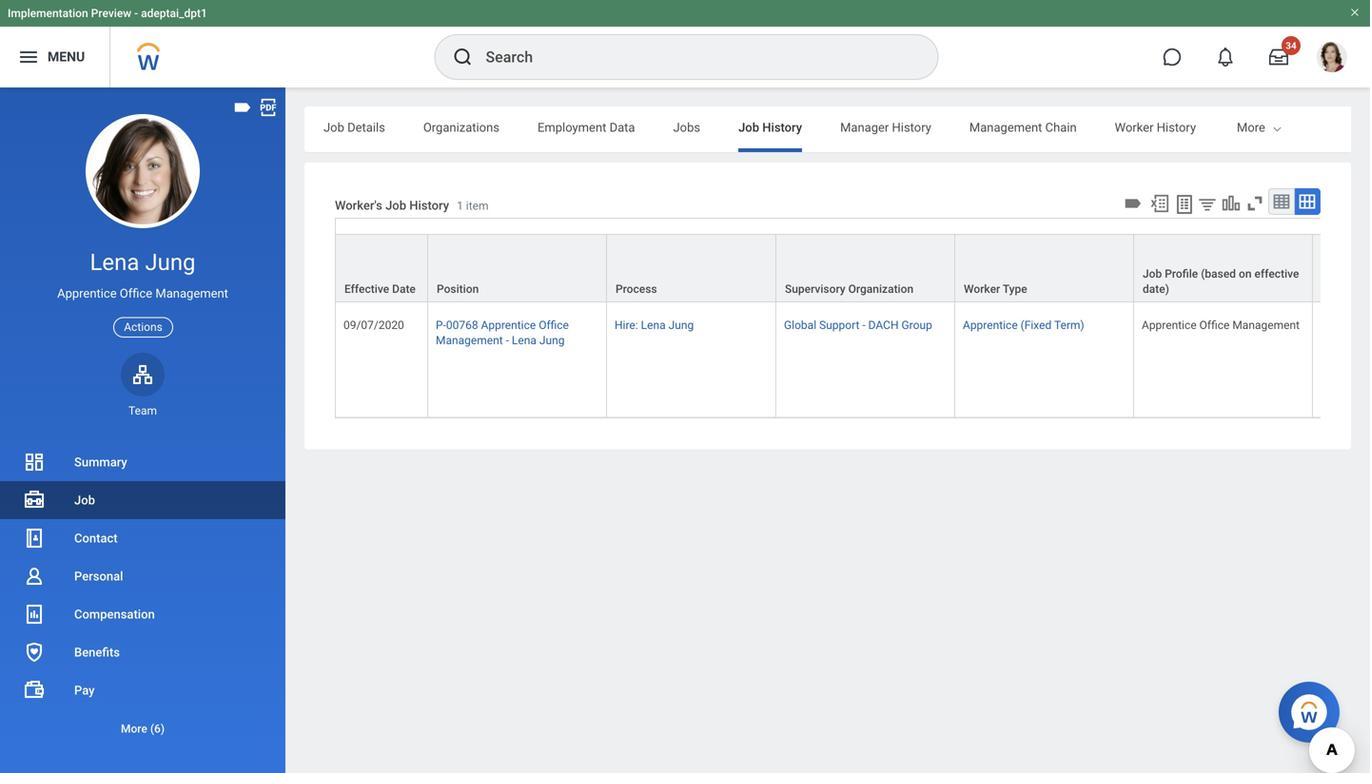 Task type: describe. For each thing, give the bounding box(es) containing it.
tab list containing job details
[[305, 107, 1370, 152]]

date
[[392, 283, 416, 296]]

more for more (6)
[[121, 723, 147, 736]]

global
[[784, 319, 817, 332]]

- for preview
[[134, 7, 138, 20]]

more (6)
[[121, 723, 165, 736]]

(6)
[[150, 723, 165, 736]]

compensation
[[74, 608, 155, 622]]

lena jung
[[90, 249, 196, 276]]

jung inside p-00768 apprentice office management - lena jung
[[539, 334, 565, 347]]

hire: lena jung link
[[615, 315, 694, 332]]

effective
[[344, 283, 389, 296]]

1
[[457, 199, 463, 213]]

34 button
[[1258, 36, 1301, 78]]

contact image
[[23, 527, 46, 550]]

on
[[1239, 267, 1252, 281]]

timeline
[[1234, 120, 1281, 135]]

menu button
[[0, 27, 110, 88]]

management inside p-00768 apprentice office management - lena jung
[[436, 334, 503, 347]]

item
[[466, 199, 489, 213]]

global support - dach group
[[784, 319, 932, 332]]

job link
[[0, 482, 285, 520]]

expand table image
[[1298, 192, 1317, 211]]

worker's
[[335, 198, 382, 213]]

lena inside navigation pane region
[[90, 249, 139, 276]]

effective date column header
[[335, 234, 428, 303]]

support
[[819, 319, 860, 332]]

position
[[437, 283, 479, 296]]

details
[[347, 120, 385, 135]]

lena inside p-00768 apprentice office management - lena jung
[[512, 334, 537, 347]]

hire: lena jung
[[615, 319, 694, 332]]

term)
[[1054, 319, 1085, 332]]

view worker - expand/collapse chart image
[[1221, 193, 1242, 214]]

employment data
[[538, 120, 635, 135]]

employment
[[538, 120, 607, 135]]

supervisory organization button
[[776, 235, 954, 302]]

pay image
[[23, 679, 46, 702]]

effective
[[1255, 267, 1299, 281]]

- inside p-00768 apprentice office management - lena jung
[[506, 334, 509, 347]]

history for job history
[[762, 120, 802, 135]]

personal
[[74, 570, 123, 584]]

inbox large image
[[1269, 48, 1288, 67]]

p-00768 apprentice office management - lena jung link
[[436, 315, 569, 347]]

apprentice (fixed term) link
[[963, 315, 1085, 332]]

apprentice down date)
[[1142, 319, 1197, 332]]

worker type
[[964, 283, 1027, 296]]

apprentice inside p-00768 apprentice office management - lena jung
[[481, 319, 536, 332]]

job profile (based on effective date) button
[[1134, 235, 1312, 302]]

export to excel image
[[1150, 193, 1170, 214]]

supervisory organization column header
[[776, 234, 955, 303]]

process column header
[[607, 234, 776, 303]]

navigation pane region
[[0, 88, 285, 774]]

jobs
[[673, 120, 700, 135]]

list containing summary
[[0, 443, 285, 748]]

pay link
[[0, 672, 285, 710]]

actions button
[[113, 317, 173, 338]]

additiona
[[1320, 120, 1370, 135]]

tag image for the export to excel image
[[1123, 193, 1144, 214]]

personal image
[[23, 565, 46, 588]]

row containing 09/07/2020
[[335, 303, 1370, 418]]

Search Workday  search field
[[486, 36, 899, 78]]

summary image
[[23, 451, 46, 474]]

effective date button
[[336, 235, 427, 302]]

actions
[[124, 321, 163, 334]]

type
[[1003, 283, 1027, 296]]

management inside navigation pane region
[[155, 287, 228, 301]]

menu
[[48, 49, 85, 65]]

justify image
[[17, 46, 40, 69]]

position column header
[[428, 234, 607, 303]]

benefits image
[[23, 641, 46, 664]]

supervisory organization
[[785, 283, 914, 296]]

worker for worker history
[[1115, 120, 1154, 135]]

select to filter grid data image
[[1197, 194, 1218, 214]]

summary link
[[0, 443, 285, 482]]

chain
[[1045, 120, 1077, 135]]

2 horizontal spatial office
[[1200, 319, 1230, 332]]

contact
[[74, 531, 118, 546]]

history for worker history
[[1157, 120, 1196, 135]]

job inside list
[[74, 493, 95, 508]]

supervisory
[[785, 283, 846, 296]]

more for more
[[1237, 120, 1266, 135]]

implementation preview -   adeptai_dpt1
[[8, 7, 207, 20]]



Task type: locate. For each thing, give the bounding box(es) containing it.
tag image for view printable version (pdf) image
[[232, 97, 253, 118]]

0 horizontal spatial jung
[[145, 249, 196, 276]]

apprentice
[[57, 287, 117, 301], [481, 319, 536, 332], [963, 319, 1018, 332], [1142, 319, 1197, 332]]

0 vertical spatial more
[[1237, 120, 1266, 135]]

office inside navigation pane region
[[120, 287, 152, 301]]

worker left type
[[964, 283, 1000, 296]]

1 horizontal spatial -
[[506, 334, 509, 347]]

compensation image
[[23, 603, 46, 626]]

more (6) button
[[0, 718, 285, 741]]

export to worksheets image
[[1173, 193, 1196, 216]]

0 vertical spatial worker
[[1115, 120, 1154, 135]]

p-
[[436, 319, 446, 332]]

0 vertical spatial apprentice office management
[[57, 287, 228, 301]]

tab list
[[305, 107, 1370, 152]]

history left 1
[[409, 198, 449, 213]]

profile
[[1165, 267, 1198, 281]]

manager
[[840, 120, 889, 135]]

1 horizontal spatial tag image
[[1123, 193, 1144, 214]]

search image
[[452, 46, 474, 69]]

job right jobs
[[739, 120, 759, 135]]

p-00768 apprentice office management - lena jung
[[436, 319, 569, 347]]

apprentice down lena jung
[[57, 287, 117, 301]]

job image
[[23, 489, 46, 512]]

history
[[762, 120, 802, 135], [892, 120, 931, 135], [1157, 120, 1196, 135], [409, 198, 449, 213]]

job up date)
[[1143, 267, 1162, 281]]

(fixed
[[1021, 319, 1052, 332]]

1 horizontal spatial apprentice office management
[[1142, 319, 1300, 332]]

summary
[[74, 455, 127, 470]]

office down position column header
[[539, 319, 569, 332]]

apprentice inside 'link'
[[963, 319, 1018, 332]]

office down "job profile (based on effective date)"
[[1200, 319, 1230, 332]]

lena down position column header
[[512, 334, 537, 347]]

0 horizontal spatial apprentice office management
[[57, 287, 228, 301]]

close environment banner image
[[1349, 7, 1361, 18]]

cell
[[1313, 303, 1370, 418]]

apprentice (fixed term)
[[963, 319, 1085, 332]]

apprentice down worker type
[[963, 319, 1018, 332]]

job history
[[739, 120, 802, 135]]

1 horizontal spatial more
[[1237, 120, 1266, 135]]

job left details
[[324, 120, 344, 135]]

date)
[[1143, 283, 1169, 296]]

1 vertical spatial jung
[[669, 319, 694, 332]]

organization
[[848, 283, 914, 296]]

worker's job history 1 item
[[335, 198, 489, 213]]

row containing job profile (based on effective date)
[[335, 234, 1370, 303]]

management
[[970, 120, 1042, 135], [155, 287, 228, 301], [1233, 319, 1300, 332], [436, 334, 503, 347]]

1 vertical spatial worker
[[964, 283, 1000, 296]]

job for job history
[[739, 120, 759, 135]]

benefits link
[[0, 634, 285, 672]]

team link
[[121, 353, 165, 419]]

- inside the "menu" 'banner'
[[134, 7, 138, 20]]

- for support
[[862, 319, 866, 332]]

apprentice right 00768
[[481, 319, 536, 332]]

1 vertical spatial lena
[[641, 319, 666, 332]]

data
[[610, 120, 635, 135]]

row
[[335, 234, 1370, 303], [335, 303, 1370, 418]]

-
[[134, 7, 138, 20], [862, 319, 866, 332], [506, 334, 509, 347]]

more inside dropdown button
[[121, 723, 147, 736]]

1 vertical spatial tag image
[[1123, 193, 1144, 214]]

preview
[[91, 7, 131, 20]]

contact link
[[0, 520, 285, 558]]

hire:
[[615, 319, 638, 332]]

jung inside navigation pane region
[[145, 249, 196, 276]]

tag image left the export to excel image
[[1123, 193, 1144, 214]]

process button
[[607, 235, 776, 302]]

apprentice office management down lena jung
[[57, 287, 228, 301]]

jung up actions
[[145, 249, 196, 276]]

0 horizontal spatial lena
[[90, 249, 139, 276]]

notifications large image
[[1216, 48, 1235, 67]]

toolbar
[[1120, 188, 1321, 218]]

2 vertical spatial lena
[[512, 334, 537, 347]]

implementation
[[8, 7, 88, 20]]

34
[[1286, 40, 1297, 51]]

personal link
[[0, 558, 285, 596]]

1 row from the top
[[335, 234, 1370, 303]]

list
[[0, 443, 285, 748]]

management left chain
[[970, 120, 1042, 135]]

adeptai_dpt1
[[141, 7, 207, 20]]

worker
[[1115, 120, 1154, 135], [964, 283, 1000, 296]]

compensation link
[[0, 596, 285, 634]]

1 horizontal spatial office
[[539, 319, 569, 332]]

apprentice office management down "job profile (based on effective date)"
[[1142, 319, 1300, 332]]

more down 34 button
[[1237, 120, 1266, 135]]

jung right hire:
[[669, 319, 694, 332]]

1 horizontal spatial lena
[[512, 334, 537, 347]]

job right worker's on the top left of page
[[385, 198, 406, 213]]

menu banner
[[0, 0, 1370, 88]]

0 horizontal spatial worker
[[964, 283, 1000, 296]]

1 horizontal spatial worker
[[1115, 120, 1154, 135]]

1 vertical spatial more
[[121, 723, 147, 736]]

more
[[1237, 120, 1266, 135], [121, 723, 147, 736]]

job for job details
[[324, 120, 344, 135]]

office down lena jung
[[120, 287, 152, 301]]

office
[[120, 287, 152, 301], [539, 319, 569, 332], [1200, 319, 1230, 332]]

position button
[[428, 235, 606, 302]]

(based
[[1201, 267, 1236, 281]]

view team image
[[131, 363, 154, 386]]

0 vertical spatial -
[[134, 7, 138, 20]]

effective date
[[344, 283, 416, 296]]

job up "contact"
[[74, 493, 95, 508]]

job
[[324, 120, 344, 135], [739, 120, 759, 135], [385, 198, 406, 213], [1143, 267, 1162, 281], [74, 493, 95, 508]]

lena right hire:
[[641, 319, 666, 332]]

tag image left view printable version (pdf) image
[[232, 97, 253, 118]]

lena
[[90, 249, 139, 276], [641, 319, 666, 332], [512, 334, 537, 347]]

apprentice inside navigation pane region
[[57, 287, 117, 301]]

0 vertical spatial jung
[[145, 249, 196, 276]]

view printable version (pdf) image
[[258, 97, 279, 118]]

process
[[616, 283, 657, 296]]

worker inside tab list
[[1115, 120, 1154, 135]]

management chain
[[970, 120, 1077, 135]]

1 vertical spatial apprentice office management
[[1142, 319, 1300, 332]]

job inside "job profile (based on effective date)"
[[1143, 267, 1162, 281]]

more (6) button
[[0, 710, 285, 748]]

fullscreen image
[[1245, 193, 1266, 214]]

management down 00768
[[436, 334, 503, 347]]

table image
[[1272, 192, 1291, 211]]

history up export to worksheets image
[[1157, 120, 1196, 135]]

2 vertical spatial jung
[[539, 334, 565, 347]]

organizations
[[423, 120, 500, 135]]

jung down position column header
[[539, 334, 565, 347]]

2 row from the top
[[335, 303, 1370, 418]]

0 vertical spatial tag image
[[232, 97, 253, 118]]

history for manager history
[[892, 120, 931, 135]]

0 horizontal spatial more
[[121, 723, 147, 736]]

09/07/2020
[[344, 319, 404, 332]]

worker right chain
[[1115, 120, 1154, 135]]

office inside p-00768 apprentice office management - lena jung
[[539, 319, 569, 332]]

more left (6)
[[121, 723, 147, 736]]

profile logan mcneil image
[[1317, 42, 1347, 76]]

0 horizontal spatial tag image
[[232, 97, 253, 118]]

global support - dach group link
[[784, 315, 932, 332]]

apprentice office management inside navigation pane region
[[57, 287, 228, 301]]

1 horizontal spatial jung
[[539, 334, 565, 347]]

manager history
[[840, 120, 931, 135]]

apprentice office management
[[57, 287, 228, 301], [1142, 319, 1300, 332]]

worker for worker type
[[964, 283, 1000, 296]]

tag image
[[232, 97, 253, 118], [1123, 193, 1144, 214]]

management inside tab list
[[970, 120, 1042, 135]]

team lena jung element
[[121, 403, 165, 419]]

1 vertical spatial -
[[862, 319, 866, 332]]

0 vertical spatial lena
[[90, 249, 139, 276]]

lena up actions
[[90, 249, 139, 276]]

history right 'manager'
[[892, 120, 931, 135]]

jung
[[145, 249, 196, 276], [669, 319, 694, 332], [539, 334, 565, 347]]

job details
[[324, 120, 385, 135]]

dach
[[868, 319, 899, 332]]

2 horizontal spatial -
[[862, 319, 866, 332]]

team
[[128, 404, 157, 418]]

00768
[[446, 319, 478, 332]]

job profile (based on effective date) column header
[[1134, 234, 1313, 303]]

worker inside popup button
[[964, 283, 1000, 296]]

job profile (based on effective date)
[[1143, 267, 1299, 296]]

history left 'manager'
[[762, 120, 802, 135]]

benefits
[[74, 646, 120, 660]]

0 horizontal spatial -
[[134, 7, 138, 20]]

worker type button
[[955, 235, 1133, 302]]

worker history
[[1115, 120, 1196, 135]]

2 horizontal spatial lena
[[641, 319, 666, 332]]

pay
[[74, 684, 95, 698]]

0 horizontal spatial office
[[120, 287, 152, 301]]

job for job profile (based on effective date)
[[1143, 267, 1162, 281]]

management down effective
[[1233, 319, 1300, 332]]

2 vertical spatial -
[[506, 334, 509, 347]]

management down lena jung
[[155, 287, 228, 301]]

worker type column header
[[955, 234, 1134, 303]]

2 horizontal spatial jung
[[669, 319, 694, 332]]

group
[[902, 319, 932, 332]]



Task type: vqa. For each thing, say whether or not it's contained in the screenshot.
the left Jung
yes



